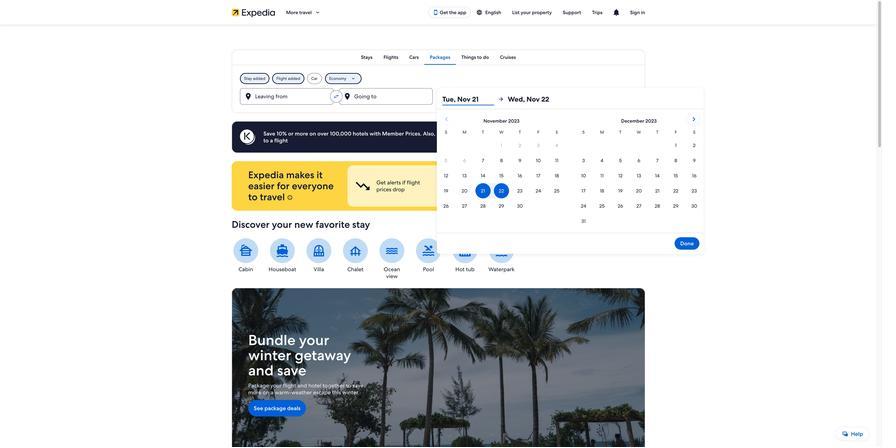 Task type: vqa. For each thing, say whether or not it's contained in the screenshot.
to inside BUNDLE YOUR WINTER GETAWAY AND SAVE PACKAGE YOUR FLIGHT AND HOTEL TOGETHER TO SAVE MORE ON A WARM-WEATHER ESCAPE THIS WINTER.
yes



Task type: describe. For each thing, give the bounding box(es) containing it.
economy
[[329, 76, 347, 81]]

expedia
[[248, 169, 284, 181]]

package
[[265, 405, 286, 412]]

see package deals link
[[248, 400, 306, 417]]

more travel button
[[281, 4, 326, 21]]

trailing image
[[315, 9, 321, 16]]

chalet button
[[341, 239, 370, 273]]

november 2023
[[484, 118, 520, 124]]

hotel inside bundle flight + hotel to save
[[514, 179, 527, 186]]

save inside bundle flight + hotel to save
[[476, 186, 487, 193]]

when
[[502, 130, 516, 137]]

flight inside bundle flight + hotel to save
[[495, 179, 508, 186]]

up
[[475, 130, 481, 137]]

3 t from the left
[[620, 130, 622, 135]]

get alerts if flight prices drop
[[377, 179, 420, 193]]

stay
[[352, 218, 370, 231]]

discover
[[232, 218, 270, 231]]

escape
[[313, 389, 331, 396]]

2023 for december 2023
[[646, 118, 657, 124]]

support
[[563, 9, 581, 16]]

drop
[[393, 186, 405, 193]]

cars
[[409, 54, 419, 60]]

december 2023
[[621, 118, 657, 124]]

bundle your winter getaway and save main content
[[0, 25, 877, 447]]

with
[[370, 130, 381, 137]]

to inside bundle flight + hotel to save
[[528, 179, 534, 186]]

hot tub
[[456, 266, 475, 273]]

list
[[512, 9, 520, 16]]

hotels
[[353, 130, 368, 137]]

nov 21 - nov 22 button
[[437, 88, 516, 105]]

cabin button
[[232, 239, 260, 273]]

trips link
[[587, 6, 608, 19]]

easier
[[248, 180, 275, 192]]

added for flight added
[[288, 76, 300, 81]]

100,000
[[330, 130, 352, 137]]

waterpark
[[489, 266, 515, 273]]

22 inside wed, nov 22 button
[[542, 95, 549, 104]]

expedia logo image
[[232, 8, 275, 17]]

on inside save 10% or more on over 100,000 hotels with member prices. also, members save up to 30% when you add a hotel to a flight
[[310, 130, 316, 137]]

you
[[517, 130, 527, 137]]

flight inside save 10% or more on over 100,000 hotels with member prices. also, members save up to 30% when you add a hotel to a flight
[[274, 137, 288, 144]]

property
[[532, 9, 552, 16]]

english button
[[471, 6, 507, 19]]

1 s from the left
[[445, 130, 447, 135]]

22 inside nov 21 - nov 22 button
[[485, 96, 491, 103]]

rewards
[[598, 186, 618, 193]]

bundle your winter getaway and save package your flight and hotel together to save more on a warm-weather escape this winter.
[[248, 331, 364, 396]]

airline
[[588, 179, 603, 186]]

added for stay added
[[253, 76, 265, 81]]

it
[[317, 169, 323, 181]]

bundle for flight
[[476, 179, 494, 186]]

cruises
[[500, 54, 516, 60]]

over
[[317, 130, 329, 137]]

stay
[[244, 76, 252, 81]]

your for discover
[[272, 218, 292, 231]]

alerts
[[387, 179, 401, 186]]

flight inside bundle your winter getaway and save package your flight and hotel together to save more on a warm-weather escape this winter.
[[283, 382, 296, 389]]

hot
[[456, 266, 465, 273]]

expedia makes it easier for everyone to travel
[[248, 169, 334, 203]]

3 out of 3 element
[[546, 165, 641, 207]]

and inside earn airline miles and one key rewards
[[619, 179, 628, 186]]

things to do link
[[456, 50, 495, 65]]

21 inside button
[[472, 95, 479, 104]]

houseboat
[[269, 266, 296, 273]]

villa
[[314, 266, 324, 273]]

see package deals
[[254, 405, 301, 412]]

key
[[587, 186, 597, 193]]

tub
[[466, 266, 475, 273]]

communication center icon image
[[612, 8, 621, 17]]

-
[[470, 96, 472, 103]]

miles
[[604, 179, 617, 186]]

save
[[264, 130, 275, 137]]

your for bundle
[[299, 331, 329, 350]]

sign
[[630, 9, 640, 16]]

get the app link
[[429, 7, 471, 18]]

to right up
[[483, 130, 488, 137]]

everyone
[[292, 180, 334, 192]]

add
[[528, 130, 538, 137]]

wed,
[[508, 95, 525, 104]]

4 s from the left
[[693, 130, 696, 135]]

save inside save 10% or more on over 100,000 hotels with member prices. also, members save up to 30% when you add a hotel to a flight
[[462, 130, 473, 137]]

f for november 2023
[[538, 130, 540, 135]]

2023 for november 2023
[[508, 118, 520, 124]]

discover your new favorite stay
[[232, 218, 370, 231]]

stays link
[[356, 50, 378, 65]]

leading image
[[433, 10, 439, 15]]

package
[[248, 382, 269, 389]]

w for december
[[637, 130, 641, 135]]

hotel inside save 10% or more on over 100,000 hotels with member prices. also, members save up to 30% when you add a hotel to a flight
[[544, 130, 557, 137]]

next month image
[[690, 115, 698, 123]]

ocean
[[384, 266, 400, 273]]

f for december 2023
[[675, 130, 677, 135]]

warm-
[[275, 389, 291, 396]]

bundle flight + hotel to save
[[476, 179, 534, 193]]

1 out of 3 element
[[348, 165, 443, 207]]

get the app
[[440, 9, 467, 16]]

hot tub button
[[451, 239, 479, 273]]

your for list
[[521, 9, 531, 16]]

together
[[323, 382, 345, 389]]

things to do
[[462, 54, 489, 60]]

new
[[294, 218, 313, 231]]

a left 10%
[[270, 137, 273, 144]]

december
[[621, 118, 645, 124]]

done button
[[675, 237, 700, 250]]

list your property link
[[507, 6, 558, 19]]

pool button
[[414, 239, 443, 273]]

weather
[[291, 389, 312, 396]]

on inside bundle your winter getaway and save package your flight and hotel together to save more on a warm-weather escape this winter.
[[263, 389, 269, 396]]

wed, nov 22 button
[[508, 93, 560, 105]]

cruises link
[[495, 50, 522, 65]]

travel inside expedia makes it easier for everyone to travel
[[260, 191, 285, 203]]

or
[[288, 130, 294, 137]]

view
[[386, 273, 398, 280]]

packages link
[[424, 50, 456, 65]]

to inside things to do link
[[477, 54, 482, 60]]

nov inside button
[[457, 95, 471, 104]]



Task type: locate. For each thing, give the bounding box(es) containing it.
app
[[458, 9, 467, 16]]

1 m from the left
[[463, 130, 467, 135]]

flight inside get alerts if flight prices drop
[[407, 179, 420, 186]]

previous month image
[[443, 115, 451, 123]]

do
[[483, 54, 489, 60]]

in
[[641, 9, 645, 16]]

2023 up when
[[508, 118, 520, 124]]

a left warm-
[[271, 389, 274, 396]]

swap origin and destination values image
[[333, 93, 340, 100]]

earn
[[575, 179, 586, 186]]

1 w from the left
[[500, 130, 504, 135]]

waterpark button
[[488, 239, 516, 273]]

flight left +
[[495, 179, 508, 186]]

0 horizontal spatial 22
[[485, 96, 491, 103]]

ocean view
[[384, 266, 400, 280]]

0 horizontal spatial on
[[263, 389, 269, 396]]

f
[[538, 130, 540, 135], [675, 130, 677, 135]]

w down november 2023
[[500, 130, 504, 135]]

m
[[463, 130, 467, 135], [600, 130, 604, 135]]

0 vertical spatial hotel
[[544, 130, 557, 137]]

hotel inside bundle your winter getaway and save package your flight and hotel together to save more on a warm-weather escape this winter.
[[309, 382, 321, 389]]

flights link
[[378, 50, 404, 65]]

favorite
[[316, 218, 350, 231]]

save up warm-
[[277, 361, 307, 380]]

tab list
[[232, 50, 645, 65]]

get left alerts
[[377, 179, 386, 186]]

1 horizontal spatial m
[[600, 130, 604, 135]]

0 vertical spatial on
[[310, 130, 316, 137]]

tab list inside bundle your winter getaway and save 'main content'
[[232, 50, 645, 65]]

save 10% or more on over 100,000 hotels with member prices. also, members save up to 30% when you add a hotel to a flight
[[264, 130, 557, 144]]

w down december 2023
[[637, 130, 641, 135]]

members
[[437, 130, 461, 137]]

more inside save 10% or more on over 100,000 hotels with member prices. also, members save up to 30% when you add a hotel to a flight
[[295, 130, 308, 137]]

bundle inside bundle flight + hotel to save
[[476, 179, 494, 186]]

your
[[521, 9, 531, 16], [272, 218, 292, 231], [299, 331, 329, 350], [270, 382, 282, 389]]

0 horizontal spatial and
[[248, 361, 274, 380]]

wed, nov 22
[[508, 95, 549, 104]]

1 t from the left
[[482, 130, 484, 135]]

2 out of 3 element
[[447, 165, 542, 207]]

travel inside dropdown button
[[299, 9, 312, 16]]

deals
[[287, 405, 301, 412]]

1 vertical spatial bundle
[[248, 331, 296, 350]]

0 horizontal spatial more
[[248, 389, 261, 396]]

w for november
[[500, 130, 504, 135]]

bundle inside bundle your winter getaway and save package your flight and hotel together to save more on a warm-weather escape this winter.
[[248, 331, 296, 350]]

flight left or
[[274, 137, 288, 144]]

1 vertical spatial travel
[[260, 191, 285, 203]]

save left +
[[476, 186, 487, 193]]

hotel right add
[[544, 130, 557, 137]]

see
[[254, 405, 263, 412]]

travel
[[299, 9, 312, 16], [260, 191, 285, 203]]

1 vertical spatial and
[[248, 361, 274, 380]]

on left warm-
[[263, 389, 269, 396]]

travel left xsmall image
[[260, 191, 285, 203]]

0 horizontal spatial 21
[[464, 96, 469, 103]]

1 f from the left
[[538, 130, 540, 135]]

t right up
[[482, 130, 484, 135]]

getaway
[[295, 346, 351, 365]]

to left do
[[477, 54, 482, 60]]

tue, nov 21 button
[[443, 93, 494, 105]]

to right +
[[528, 179, 534, 186]]

2 w from the left
[[637, 130, 641, 135]]

hotel left "together"
[[309, 382, 321, 389]]

2 2023 from the left
[[646, 118, 657, 124]]

to right this
[[346, 382, 351, 389]]

november
[[484, 118, 507, 124]]

+
[[510, 179, 513, 186]]

0 horizontal spatial travel
[[260, 191, 285, 203]]

2 f from the left
[[675, 130, 677, 135]]

1 horizontal spatial w
[[637, 130, 641, 135]]

2 horizontal spatial hotel
[[544, 130, 557, 137]]

1 horizontal spatial added
[[288, 76, 300, 81]]

hotel right +
[[514, 179, 527, 186]]

flight
[[274, 137, 288, 144], [407, 179, 420, 186], [495, 179, 508, 186], [283, 382, 296, 389]]

to inside bundle your winter getaway and save package your flight and hotel together to save more on a warm-weather escape this winter.
[[346, 382, 351, 389]]

small image
[[477, 9, 483, 16]]

nov 21 - nov 22
[[452, 96, 491, 103]]

0 horizontal spatial hotel
[[309, 382, 321, 389]]

0 horizontal spatial w
[[500, 130, 504, 135]]

xsmall image
[[287, 195, 293, 200]]

get for get the app
[[440, 9, 448, 16]]

bundle for your
[[248, 331, 296, 350]]

m for november 2023
[[463, 130, 467, 135]]

2 added from the left
[[288, 76, 300, 81]]

1 horizontal spatial 2023
[[646, 118, 657, 124]]

4 t from the left
[[657, 130, 659, 135]]

0 vertical spatial travel
[[299, 9, 312, 16]]

save
[[462, 130, 473, 137], [476, 186, 487, 193], [277, 361, 307, 380], [353, 382, 364, 389]]

a inside bundle your winter getaway and save package your flight and hotel together to save more on a warm-weather escape this winter.
[[271, 389, 274, 396]]

22
[[542, 95, 549, 104], [485, 96, 491, 103]]

flight right if
[[407, 179, 420, 186]]

pool
[[423, 266, 434, 273]]

travel left trailing icon
[[299, 9, 312, 16]]

added right stay
[[253, 76, 265, 81]]

1 horizontal spatial 21
[[472, 95, 479, 104]]

10%
[[277, 130, 287, 137]]

2 t from the left
[[519, 130, 521, 135]]

get for get alerts if flight prices drop
[[377, 179, 386, 186]]

save left up
[[462, 130, 473, 137]]

1 horizontal spatial get
[[440, 9, 448, 16]]

to down expedia
[[248, 191, 258, 203]]

1 horizontal spatial 22
[[542, 95, 549, 104]]

2023 right december
[[646, 118, 657, 124]]

flight
[[276, 76, 287, 81]]

for
[[277, 180, 290, 192]]

0 vertical spatial bundle
[[476, 179, 494, 186]]

0 horizontal spatial bundle
[[248, 331, 296, 350]]

and right warm-
[[298, 382, 307, 389]]

prices.
[[405, 130, 422, 137]]

get right leading image
[[440, 9, 448, 16]]

0 horizontal spatial f
[[538, 130, 540, 135]]

save right this
[[353, 382, 364, 389]]

1 added from the left
[[253, 76, 265, 81]]

2 horizontal spatial and
[[619, 179, 628, 186]]

0 vertical spatial get
[[440, 9, 448, 16]]

w
[[500, 130, 504, 135], [637, 130, 641, 135]]

makes
[[286, 169, 314, 181]]

flight added
[[276, 76, 300, 81]]

list your property
[[512, 9, 552, 16]]

also,
[[423, 130, 436, 137]]

sign in button
[[625, 4, 651, 21]]

2 vertical spatial and
[[298, 382, 307, 389]]

chalet
[[347, 266, 364, 273]]

t down december 2023
[[657, 130, 659, 135]]

0 horizontal spatial 2023
[[508, 118, 520, 124]]

21 inside button
[[464, 96, 469, 103]]

sign in
[[630, 9, 645, 16]]

to
[[477, 54, 482, 60], [483, 130, 488, 137], [264, 137, 269, 144], [528, 179, 534, 186], [248, 191, 258, 203], [346, 382, 351, 389]]

22 right -
[[485, 96, 491, 103]]

to inside expedia makes it easier for everyone to travel
[[248, 191, 258, 203]]

more inside bundle your winter getaway and save package your flight and hotel together to save more on a warm-weather escape this winter.
[[248, 389, 261, 396]]

a right add
[[539, 130, 542, 137]]

tab list containing stays
[[232, 50, 645, 65]]

t
[[482, 130, 484, 135], [519, 130, 521, 135], [620, 130, 622, 135], [657, 130, 659, 135]]

30%
[[489, 130, 501, 137]]

earn airline miles and one key rewards
[[575, 179, 628, 193]]

1 horizontal spatial bundle
[[476, 179, 494, 186]]

get inside get alerts if flight prices drop
[[377, 179, 386, 186]]

cabin
[[239, 266, 253, 273]]

1 2023 from the left
[[508, 118, 520, 124]]

ocean view button
[[378, 239, 406, 280]]

1 horizontal spatial travel
[[299, 9, 312, 16]]

1 horizontal spatial hotel
[[514, 179, 527, 186]]

2 s from the left
[[556, 130, 558, 135]]

stays
[[361, 54, 373, 60]]

1 horizontal spatial on
[[310, 130, 316, 137]]

0 horizontal spatial m
[[463, 130, 467, 135]]

more right or
[[295, 130, 308, 137]]

more up see
[[248, 389, 261, 396]]

villa button
[[305, 239, 333, 273]]

your inside "link"
[[521, 9, 531, 16]]

1 horizontal spatial f
[[675, 130, 677, 135]]

and
[[619, 179, 628, 186], [248, 361, 274, 380], [298, 382, 307, 389]]

winter.
[[343, 389, 360, 396]]

1 horizontal spatial and
[[298, 382, 307, 389]]

get
[[440, 9, 448, 16], [377, 179, 386, 186]]

0 vertical spatial and
[[619, 179, 628, 186]]

2 vertical spatial hotel
[[309, 382, 321, 389]]

2023
[[508, 118, 520, 124], [646, 118, 657, 124]]

prices
[[377, 186, 391, 193]]

1 vertical spatial on
[[263, 389, 269, 396]]

on left over
[[310, 130, 316, 137]]

houseboat button
[[268, 239, 297, 273]]

to left 10%
[[264, 137, 269, 144]]

member
[[382, 130, 404, 137]]

m for december 2023
[[600, 130, 604, 135]]

this
[[332, 389, 341, 396]]

one
[[575, 186, 586, 193]]

3 s from the left
[[583, 130, 585, 135]]

and up 'package'
[[248, 361, 274, 380]]

1 vertical spatial hotel
[[514, 179, 527, 186]]

travel sale activities deals image
[[232, 288, 645, 447]]

tue,
[[443, 95, 456, 104]]

added right flight
[[288, 76, 300, 81]]

flight up deals
[[283, 382, 296, 389]]

1 horizontal spatial more
[[295, 130, 308, 137]]

more travel
[[286, 9, 312, 16]]

the
[[449, 9, 457, 16]]

more
[[286, 9, 298, 16]]

trips
[[592, 9, 603, 16]]

0 horizontal spatial get
[[377, 179, 386, 186]]

things
[[462, 54, 476, 60]]

22 right wed,
[[542, 95, 549, 104]]

0 vertical spatial more
[[295, 130, 308, 137]]

2 m from the left
[[600, 130, 604, 135]]

t right when
[[519, 130, 521, 135]]

and right miles
[[619, 179, 628, 186]]

winter
[[248, 346, 291, 365]]

1 vertical spatial get
[[377, 179, 386, 186]]

0 horizontal spatial added
[[253, 76, 265, 81]]

support link
[[558, 6, 587, 19]]

1 vertical spatial more
[[248, 389, 261, 396]]

t down december
[[620, 130, 622, 135]]



